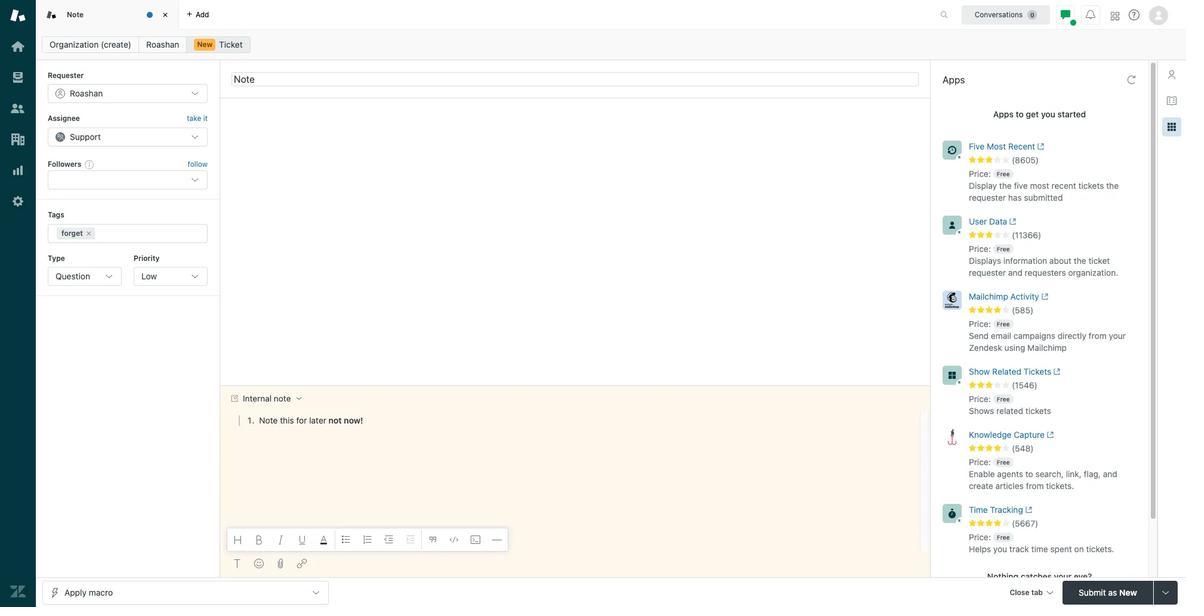 Task type: describe. For each thing, give the bounding box(es) containing it.
apps image
[[1167, 122, 1177, 132]]

low
[[141, 271, 157, 282]]

code block (ctrl shift 6) image
[[471, 536, 480, 545]]

add button
[[179, 0, 216, 29]]

internal
[[243, 395, 272, 404]]

3 stars. 8605 reviews. element
[[969, 155, 1141, 166]]

format text image
[[233, 560, 242, 569]]

4 stars. 585 reviews. element
[[969, 305, 1141, 316]]

headings image
[[233, 536, 243, 545]]

tickets inside price: free shows related tickets
[[1026, 406, 1051, 416]]

notifications image
[[1086, 10, 1095, 19]]

quote (cmd shift 9) image
[[428, 536, 437, 545]]

submit as new
[[1079, 588, 1137, 598]]

user data image
[[943, 216, 962, 235]]

organizations image
[[10, 132, 26, 147]]

five
[[969, 141, 985, 152]]

knowledge
[[969, 430, 1012, 440]]

zendesk
[[969, 343, 1002, 353]]

five
[[1014, 181, 1028, 191]]

search,
[[1036, 470, 1064, 480]]

user
[[969, 217, 987, 227]]

started
[[1058, 109, 1086, 119]]

catches
[[1021, 572, 1052, 582]]

show related tickets
[[969, 367, 1051, 377]]

(1546)
[[1012, 381, 1037, 391]]

enable
[[969, 470, 995, 480]]

2 horizontal spatial the
[[1106, 181, 1119, 191]]

priority
[[134, 254, 160, 263]]

the inside price: free displays information about the ticket requester and requesters organization.
[[1074, 256, 1086, 266]]

requester
[[48, 71, 84, 80]]

note this for later not now!
[[259, 416, 363, 426]]

4 stars. 548 reviews. element
[[969, 444, 1141, 455]]

tickets inside price: free display the five most recent tickets the requester has submitted
[[1078, 181, 1104, 191]]

free for email
[[997, 321, 1010, 328]]

information
[[1003, 256, 1047, 266]]

now!
[[344, 416, 363, 426]]

roashan link
[[138, 36, 187, 53]]

time tracking image
[[943, 505, 962, 524]]

remove image
[[85, 230, 92, 237]]

flag,
[[1084, 470, 1101, 480]]

minimize composer image
[[570, 381, 580, 391]]

five most recent
[[969, 141, 1035, 152]]

followers element
[[48, 171, 208, 190]]

spent
[[1050, 545, 1072, 555]]

activity
[[1010, 292, 1039, 302]]

create
[[969, 481, 993, 492]]

insert emojis image
[[254, 560, 264, 569]]

mailchimp activity link
[[969, 291, 1120, 305]]

this
[[280, 416, 294, 426]]

to inside 'price: free enable agents to search, link, flag, and create articles from tickets.'
[[1026, 470, 1033, 480]]

for
[[296, 416, 307, 426]]

price: for display
[[969, 169, 991, 179]]

numbered list (cmd shift 7) image
[[363, 536, 372, 545]]

italic (cmd i) image
[[276, 536, 286, 545]]

directly
[[1058, 331, 1086, 341]]

submit
[[1079, 588, 1106, 598]]

agents
[[997, 470, 1023, 480]]

from inside 'price: free enable agents to search, link, flag, and create articles from tickets.'
[[1026, 481, 1044, 492]]

free for related
[[997, 396, 1010, 403]]

price: free display the five most recent tickets the requester has submitted
[[969, 169, 1119, 203]]

price: free send email campaigns directly from your zendesk using mailchimp
[[969, 319, 1126, 353]]

price: free displays information about the ticket requester and requesters organization.
[[969, 244, 1118, 278]]

admin image
[[10, 194, 26, 209]]

(opens in a new tab) image for show related tickets
[[1051, 369, 1061, 376]]

nothing
[[987, 572, 1019, 582]]

tracking
[[990, 505, 1023, 515]]

five most recent link
[[969, 141, 1120, 155]]

track
[[1009, 545, 1029, 555]]

Subject field
[[231, 72, 919, 86]]

later
[[309, 416, 326, 426]]

mailchimp activity
[[969, 292, 1039, 302]]

requester inside price: free display the five most recent tickets the requester has submitted
[[969, 193, 1006, 203]]

organization
[[50, 39, 99, 50]]

ticket
[[219, 39, 243, 50]]

capture
[[1014, 430, 1045, 440]]

price: free shows related tickets
[[969, 394, 1051, 416]]

mailchimp activity image
[[943, 291, 962, 310]]

add
[[196, 10, 209, 19]]

knowledge image
[[1167, 96, 1177, 106]]

note tab
[[36, 0, 179, 30]]

time tracking
[[969, 505, 1023, 515]]

follow
[[188, 160, 208, 169]]

tabs tab list
[[36, 0, 928, 30]]

price: for send
[[969, 319, 991, 329]]

customer context image
[[1167, 70, 1177, 79]]

(548)
[[1012, 444, 1034, 454]]

campaigns
[[1014, 331, 1055, 341]]

five most recent image
[[943, 141, 962, 160]]

tickets
[[1024, 367, 1051, 377]]

(585)
[[1012, 305, 1034, 316]]

close
[[1010, 589, 1030, 598]]

organization (create) button
[[42, 36, 139, 53]]

low button
[[134, 267, 208, 286]]

decrease indent (cmd [) image
[[384, 536, 394, 545]]

main element
[[0, 0, 36, 608]]

eye?
[[1074, 572, 1092, 582]]

apps for apps
[[943, 75, 965, 85]]

(5667)
[[1012, 519, 1038, 529]]

follow button
[[188, 159, 208, 170]]

apply macro
[[64, 588, 113, 598]]

get help image
[[1129, 10, 1140, 20]]

button displays agent's chat status as online. image
[[1061, 10, 1070, 19]]

and for requester
[[1008, 268, 1023, 278]]

take
[[187, 114, 201, 123]]

requester element
[[48, 84, 208, 103]]

assignee
[[48, 114, 80, 123]]

macro
[[89, 588, 113, 598]]

time
[[1031, 545, 1048, 555]]

(opens in a new tab) image for capture
[[1045, 432, 1054, 439]]

helps
[[969, 545, 991, 555]]

info on adding followers image
[[85, 160, 94, 169]]

get
[[1026, 109, 1039, 119]]

tickets. inside 'price: free enable agents to search, link, flag, and create articles from tickets.'
[[1046, 481, 1074, 492]]

mailchimp inside price: free send email campaigns directly from your zendesk using mailchimp
[[1028, 343, 1067, 353]]

(opens in a new tab) image for user data
[[1007, 219, 1016, 226]]



Task type: locate. For each thing, give the bounding box(es) containing it.
price: up shows
[[969, 394, 991, 404]]

and inside 'price: free enable agents to search, link, flag, and create articles from tickets.'
[[1103, 470, 1117, 480]]

price: inside 'price: free enable agents to search, link, flag, and create articles from tickets.'
[[969, 458, 991, 468]]

0 horizontal spatial the
[[999, 181, 1012, 191]]

0 horizontal spatial your
[[1054, 572, 1072, 582]]

question
[[55, 271, 90, 282]]

1 horizontal spatial apps
[[993, 109, 1014, 119]]

conversations button
[[962, 5, 1050, 24]]

free up email
[[997, 321, 1010, 328]]

(opens in a new tab) image inside the user data link
[[1007, 219, 1016, 226]]

submitted
[[1024, 193, 1063, 203]]

tickets. right on
[[1086, 545, 1114, 555]]

and down information
[[1008, 268, 1023, 278]]

type
[[48, 254, 65, 263]]

0 horizontal spatial apps
[[943, 75, 965, 85]]

price: for displays
[[969, 244, 991, 254]]

price: inside price: free shows related tickets
[[969, 394, 991, 404]]

(opens in a new tab) image up (8605) at the right top of the page
[[1035, 143, 1044, 150]]

user data link
[[969, 216, 1120, 230]]

free for you
[[997, 535, 1010, 542]]

free inside price: free shows related tickets
[[997, 396, 1010, 403]]

1 free from the top
[[997, 171, 1010, 178]]

1 vertical spatial tickets
[[1026, 406, 1051, 416]]

1 vertical spatial (opens in a new tab) image
[[1045, 432, 1054, 439]]

(opens in a new tab) image inside knowledge capture 'link'
[[1045, 432, 1054, 439]]

you right get
[[1041, 109, 1055, 119]]

free inside 'price: free enable agents to search, link, flag, and create articles from tickets.'
[[997, 459, 1010, 467]]

organization.
[[1068, 268, 1118, 278]]

0 vertical spatial your
[[1109, 331, 1126, 341]]

tickets up capture
[[1026, 406, 1051, 416]]

roashan down the close image
[[146, 39, 179, 50]]

data
[[989, 217, 1007, 227]]

you for helps
[[993, 545, 1007, 555]]

2 free from the top
[[997, 246, 1010, 253]]

shows
[[969, 406, 994, 416]]

(opens in a new tab) image for tracking
[[1023, 507, 1032, 514]]

zendesk products image
[[1111, 12, 1119, 20]]

free inside price: free send email campaigns directly from your zendesk using mailchimp
[[997, 321, 1010, 328]]

you inside price: free helps you track time spent on tickets.
[[993, 545, 1007, 555]]

knowledge capture
[[969, 430, 1045, 440]]

you for get
[[1041, 109, 1055, 119]]

(create)
[[101, 39, 131, 50]]

0 horizontal spatial note
[[67, 10, 84, 19]]

(opens in a new tab) image inside time tracking link
[[1023, 507, 1032, 514]]

requester inside price: free displays information about the ticket requester and requesters organization.
[[969, 268, 1006, 278]]

1 vertical spatial new
[[1119, 588, 1137, 598]]

and inside price: free displays information about the ticket requester and requesters organization.
[[1008, 268, 1023, 278]]

free inside price: free helps you track time spent on tickets.
[[997, 535, 1010, 542]]

tickets. down search,
[[1046, 481, 1074, 492]]

free inside price: free display the five most recent tickets the requester has submitted
[[997, 171, 1010, 178]]

(opens in a new tab) image inside mailchimp activity link
[[1039, 294, 1048, 301]]

note inside tab
[[67, 10, 84, 19]]

increase indent (cmd ]) image
[[406, 536, 415, 545]]

apps for apps to get you started
[[993, 109, 1014, 119]]

1 horizontal spatial the
[[1074, 256, 1086, 266]]

free
[[997, 171, 1010, 178], [997, 246, 1010, 253], [997, 321, 1010, 328], [997, 396, 1010, 403], [997, 459, 1010, 467], [997, 535, 1010, 542]]

new inside secondary element
[[197, 40, 213, 49]]

you left track
[[993, 545, 1007, 555]]

3 stars. 11366 reviews. element
[[969, 230, 1141, 241]]

price: free enable agents to search, link, flag, and create articles from tickets.
[[969, 458, 1117, 492]]

from
[[1089, 331, 1107, 341], [1026, 481, 1044, 492]]

apps to get you started
[[993, 109, 1086, 119]]

free for information
[[997, 246, 1010, 253]]

price: up displays
[[969, 244, 991, 254]]

0 horizontal spatial tickets
[[1026, 406, 1051, 416]]

tickets. inside price: free helps you track time spent on tickets.
[[1086, 545, 1114, 555]]

free for agents
[[997, 459, 1010, 467]]

views image
[[10, 70, 26, 85]]

as
[[1108, 588, 1117, 598]]

note for note this for later not now!
[[259, 416, 278, 426]]

0 horizontal spatial to
[[1016, 109, 1024, 119]]

5 price: from the top
[[969, 458, 991, 468]]

zendesk image
[[10, 585, 26, 600]]

0 vertical spatial (opens in a new tab) image
[[1035, 143, 1044, 150]]

0 vertical spatial apps
[[943, 75, 965, 85]]

3 price: from the top
[[969, 319, 991, 329]]

forget
[[61, 229, 83, 238]]

from down search,
[[1026, 481, 1044, 492]]

displays
[[969, 256, 1001, 266]]

bold (cmd b) image
[[255, 536, 264, 545]]

0 vertical spatial new
[[197, 40, 213, 49]]

mailchimp down displays
[[969, 292, 1008, 302]]

price: inside price: free helps you track time spent on tickets.
[[969, 533, 991, 543]]

free up display
[[997, 171, 1010, 178]]

0 horizontal spatial new
[[197, 40, 213, 49]]

3 free from the top
[[997, 321, 1010, 328]]

1 price: from the top
[[969, 169, 991, 179]]

take it button
[[187, 113, 208, 125]]

1 vertical spatial and
[[1103, 470, 1117, 480]]

close tab button
[[1004, 581, 1058, 607]]

roashan inside requester element
[[70, 89, 103, 99]]

take it
[[187, 114, 208, 123]]

conversations
[[975, 10, 1023, 19]]

Internal note composer text field
[[226, 412, 916, 437]]

followers
[[48, 160, 81, 169]]

your inside price: free send email campaigns directly from your zendesk using mailchimp
[[1109, 331, 1126, 341]]

internal note button
[[220, 387, 311, 412]]

assignee element
[[48, 128, 208, 147]]

displays possible ticket submission types image
[[1161, 589, 1171, 598]]

note
[[67, 10, 84, 19], [259, 416, 278, 426]]

time tracking link
[[969, 505, 1120, 519]]

1 vertical spatial note
[[259, 416, 278, 426]]

apply
[[64, 588, 86, 598]]

note up organization
[[67, 10, 84, 19]]

1 vertical spatial your
[[1054, 572, 1072, 582]]

question button
[[48, 267, 122, 286]]

close image
[[159, 9, 171, 21]]

price: up send
[[969, 319, 991, 329]]

knowledge capture image
[[943, 430, 962, 449]]

to right the agents
[[1026, 470, 1033, 480]]

2 horizontal spatial (opens in a new tab) image
[[1051, 369, 1061, 376]]

1 horizontal spatial from
[[1089, 331, 1107, 341]]

0 vertical spatial note
[[67, 10, 84, 19]]

price:
[[969, 169, 991, 179], [969, 244, 991, 254], [969, 319, 991, 329], [969, 394, 991, 404], [969, 458, 991, 468], [969, 533, 991, 543]]

0 vertical spatial roashan
[[146, 39, 179, 50]]

time
[[969, 505, 988, 515]]

free inside price: free displays information about the ticket requester and requesters organization.
[[997, 246, 1010, 253]]

1 vertical spatial apps
[[993, 109, 1014, 119]]

(opens in a new tab) image
[[1039, 294, 1048, 301], [1045, 432, 1054, 439], [1023, 507, 1032, 514]]

tags
[[48, 211, 64, 220]]

0 vertical spatial mailchimp
[[969, 292, 1008, 302]]

(opens in a new tab) image up 3 stars. 1546 reviews. element
[[1051, 369, 1061, 376]]

support
[[70, 132, 101, 142]]

1 horizontal spatial note
[[259, 416, 278, 426]]

ticket
[[1089, 256, 1110, 266]]

tickets.
[[1046, 481, 1074, 492], [1086, 545, 1114, 555]]

price: for shows
[[969, 394, 991, 404]]

(opens in a new tab) image up the (11366)
[[1007, 219, 1016, 226]]

the up "organization."
[[1074, 256, 1086, 266]]

1 horizontal spatial tickets.
[[1086, 545, 1114, 555]]

reporting image
[[10, 163, 26, 178]]

(11366)
[[1012, 230, 1041, 240]]

it
[[203, 114, 208, 123]]

1 horizontal spatial you
[[1041, 109, 1055, 119]]

price: inside price: free display the five most recent tickets the requester has submitted
[[969, 169, 991, 179]]

your right directly
[[1109, 331, 1126, 341]]

about
[[1049, 256, 1072, 266]]

0 horizontal spatial tickets.
[[1046, 481, 1074, 492]]

show related tickets link
[[969, 366, 1120, 381]]

your left eye?
[[1054, 572, 1072, 582]]

note left this
[[259, 416, 278, 426]]

from inside price: free send email campaigns directly from your zendesk using mailchimp
[[1089, 331, 1107, 341]]

0 vertical spatial (opens in a new tab) image
[[1039, 294, 1048, 301]]

0 horizontal spatial and
[[1008, 268, 1023, 278]]

bulleted list (cmd shift 8) image
[[341, 536, 351, 545]]

(opens in a new tab) image up the 4 stars. 548 reviews. element
[[1045, 432, 1054, 439]]

new right 'as'
[[1119, 588, 1137, 598]]

0 vertical spatial and
[[1008, 268, 1023, 278]]

add link (cmd k) image
[[297, 560, 307, 569]]

1 horizontal spatial roashan
[[146, 39, 179, 50]]

user data
[[969, 217, 1007, 227]]

1 horizontal spatial tickets
[[1078, 181, 1104, 191]]

1 horizontal spatial (opens in a new tab) image
[[1035, 143, 1044, 150]]

requester
[[969, 193, 1006, 203], [969, 268, 1006, 278]]

mailchimp down campaigns on the bottom right of the page
[[1028, 343, 1067, 353]]

4 stars. 5667 reviews. element
[[969, 519, 1141, 530]]

the right recent
[[1106, 181, 1119, 191]]

requester down display
[[969, 193, 1006, 203]]

(opens in a new tab) image up 4 stars. 585 reviews. element on the right
[[1039, 294, 1048, 301]]

free up displays
[[997, 246, 1010, 253]]

and
[[1008, 268, 1023, 278], [1103, 470, 1117, 480]]

2 price: from the top
[[969, 244, 991, 254]]

most
[[1030, 181, 1049, 191]]

price: up display
[[969, 169, 991, 179]]

note for note
[[67, 10, 84, 19]]

secondary element
[[36, 33, 1186, 57]]

0 horizontal spatial mailchimp
[[969, 292, 1008, 302]]

code span (ctrl shift 5) image
[[449, 536, 459, 545]]

(opens in a new tab) image for five most recent
[[1035, 143, 1044, 150]]

using
[[1004, 343, 1025, 353]]

show
[[969, 367, 990, 377]]

1 vertical spatial requester
[[969, 268, 1006, 278]]

1 horizontal spatial to
[[1026, 470, 1033, 480]]

price: free helps you track time spent on tickets.
[[969, 533, 1114, 555]]

to left get
[[1016, 109, 1024, 119]]

4 price: from the top
[[969, 394, 991, 404]]

0 vertical spatial requester
[[969, 193, 1006, 203]]

requester down displays
[[969, 268, 1006, 278]]

(opens in a new tab) image inside show related tickets link
[[1051, 369, 1061, 376]]

1 horizontal spatial mailchimp
[[1028, 343, 1067, 353]]

roashan inside secondary element
[[146, 39, 179, 50]]

free up related
[[997, 396, 1010, 403]]

organization (create)
[[50, 39, 131, 50]]

get started image
[[10, 39, 26, 54]]

add attachment image
[[276, 560, 285, 569]]

price: up helps
[[969, 533, 991, 543]]

5 free from the top
[[997, 459, 1010, 467]]

(opens in a new tab) image for activity
[[1039, 294, 1048, 301]]

price: for helps
[[969, 533, 991, 543]]

1 vertical spatial tickets.
[[1086, 545, 1114, 555]]

zendesk support image
[[10, 8, 26, 23]]

1 vertical spatial you
[[993, 545, 1007, 555]]

and right flag,
[[1103, 470, 1117, 480]]

articles
[[996, 481, 1024, 492]]

recent
[[1052, 181, 1076, 191]]

2 vertical spatial (opens in a new tab) image
[[1023, 507, 1032, 514]]

not
[[329, 416, 342, 426]]

show related tickets image
[[943, 366, 962, 385]]

(opens in a new tab) image inside five most recent link
[[1035, 143, 1044, 150]]

recent
[[1008, 141, 1035, 152]]

0 horizontal spatial (opens in a new tab) image
[[1007, 219, 1016, 226]]

1 horizontal spatial new
[[1119, 588, 1137, 598]]

send
[[969, 331, 989, 341]]

and for flag,
[[1103, 470, 1117, 480]]

roashan down requester on the left of page
[[70, 89, 103, 99]]

0 horizontal spatial roashan
[[70, 89, 103, 99]]

knowledge capture link
[[969, 430, 1120, 444]]

0 horizontal spatial you
[[993, 545, 1007, 555]]

0 horizontal spatial from
[[1026, 481, 1044, 492]]

the up has
[[999, 181, 1012, 191]]

horizontal rule (cmd shift l) image
[[492, 536, 502, 545]]

0 vertical spatial to
[[1016, 109, 1024, 119]]

tickets right recent
[[1078, 181, 1104, 191]]

6 free from the top
[[997, 535, 1010, 542]]

requesters
[[1025, 268, 1066, 278]]

to
[[1016, 109, 1024, 119], [1026, 470, 1033, 480]]

email
[[991, 331, 1011, 341]]

price: inside price: free send email campaigns directly from your zendesk using mailchimp
[[969, 319, 991, 329]]

2 requester from the top
[[969, 268, 1006, 278]]

2 vertical spatial (opens in a new tab) image
[[1051, 369, 1061, 376]]

new left 'ticket'
[[197, 40, 213, 49]]

note
[[274, 395, 291, 404]]

3 stars. 1546 reviews. element
[[969, 381, 1141, 391]]

from right directly
[[1089, 331, 1107, 341]]

price: up enable
[[969, 458, 991, 468]]

1 vertical spatial (opens in a new tab) image
[[1007, 219, 1016, 226]]

tickets
[[1078, 181, 1104, 191], [1026, 406, 1051, 416]]

note inside "text box"
[[259, 416, 278, 426]]

1 vertical spatial to
[[1026, 470, 1033, 480]]

internal note
[[243, 395, 291, 404]]

0 vertical spatial you
[[1041, 109, 1055, 119]]

free up the agents
[[997, 459, 1010, 467]]

0 vertical spatial tickets.
[[1046, 481, 1074, 492]]

free for the
[[997, 171, 1010, 178]]

related
[[992, 367, 1021, 377]]

price: inside price: free displays information about the ticket requester and requesters organization.
[[969, 244, 991, 254]]

1 vertical spatial mailchimp
[[1028, 343, 1067, 353]]

has
[[1008, 193, 1022, 203]]

0 vertical spatial from
[[1089, 331, 1107, 341]]

price: for enable
[[969, 458, 991, 468]]

underline (cmd u) image
[[298, 536, 307, 545]]

4 free from the top
[[997, 396, 1010, 403]]

(opens in a new tab) image
[[1035, 143, 1044, 150], [1007, 219, 1016, 226], [1051, 369, 1061, 376]]

1 horizontal spatial your
[[1109, 331, 1126, 341]]

1 horizontal spatial and
[[1103, 470, 1117, 480]]

customers image
[[10, 101, 26, 116]]

on
[[1074, 545, 1084, 555]]

1 requester from the top
[[969, 193, 1006, 203]]

(opens in a new tab) image up (5667)
[[1023, 507, 1032, 514]]

free up track
[[997, 535, 1010, 542]]

1 vertical spatial roashan
[[70, 89, 103, 99]]

0 vertical spatial tickets
[[1078, 181, 1104, 191]]

6 price: from the top
[[969, 533, 991, 543]]

1 vertical spatial from
[[1026, 481, 1044, 492]]

nothing catches your eye?
[[987, 572, 1092, 582]]



Task type: vqa. For each thing, say whether or not it's contained in the screenshot.


